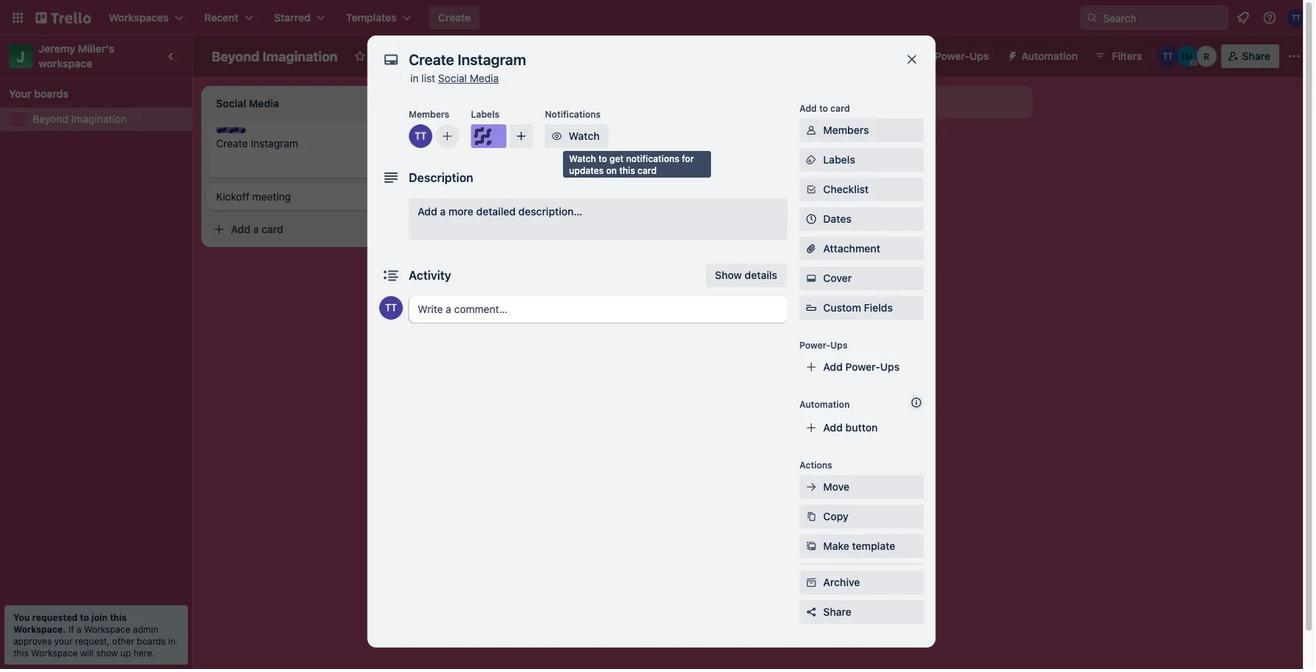 Task type: describe. For each thing, give the bounding box(es) containing it.
0 horizontal spatial beyond imagination
[[33, 113, 127, 125]]

create from template… image
[[799, 135, 811, 147]]

1 vertical spatial terry turtle (terryturtle) image
[[379, 296, 403, 320]]

on
[[606, 165, 617, 175]]

thinking
[[426, 137, 467, 150]]

watch to get notifications for updates on this card
[[569, 153, 694, 175]]

detailed
[[476, 205, 516, 218]]

checklist link
[[800, 178, 924, 201]]

workspace.
[[13, 624, 66, 634]]

make template link
[[800, 534, 924, 558]]

card inside watch to get notifications for updates on this card
[[638, 165, 657, 175]]

jeremy miller (jeremymiller198) image
[[1177, 46, 1198, 67]]

copy
[[823, 510, 849, 523]]

workspace visible button
[[375, 44, 499, 68]]

if
[[68, 624, 74, 634]]

show
[[715, 269, 742, 281]]

add another list button
[[832, 86, 1033, 118]]

meeting
[[252, 191, 291, 203]]

move
[[823, 481, 850, 493]]

thoughts button
[[426, 127, 482, 138]]

1 vertical spatial automation
[[800, 399, 850, 409]]

members link
[[800, 118, 924, 142]]

create instagram link
[[216, 136, 388, 151]]

in inside if a workspace admin approves your request, other boards in this workspace will show up here.
[[168, 636, 176, 646]]

approves
[[13, 636, 52, 646]]

fields
[[864, 302, 893, 314]]

Search field
[[1098, 7, 1228, 29]]

create instagram
[[216, 137, 298, 150]]

add a more detailed description… link
[[409, 198, 788, 240]]

admin
[[133, 624, 158, 634]]

0 horizontal spatial workspace
[[31, 648, 78, 658]]

a down kickoff meeting
[[253, 223, 259, 235]]

kickoff meeting
[[216, 191, 291, 203]]

get
[[610, 153, 624, 164]]

workspace visible
[[401, 50, 490, 62]]

archive link
[[800, 571, 924, 594]]

sm image for make template
[[804, 539, 819, 554]]

0 vertical spatial in
[[410, 72, 419, 84]]

your
[[9, 88, 31, 100]]

to inside you requested to join this workspace.
[[80, 612, 89, 622]]

beyond imagination link
[[33, 112, 184, 127]]

1 vertical spatial power-
[[800, 340, 831, 350]]

0 vertical spatial list
[[422, 72, 435, 84]]

instagram
[[251, 137, 298, 150]]

you
[[13, 612, 30, 622]]

your boards
[[9, 88, 69, 100]]

a left more
[[440, 205, 446, 218]]

power-ups button
[[905, 44, 998, 68]]

j
[[17, 47, 25, 65]]

boards inside if a workspace admin approves your request, other boards in this workspace will show up here.
[[137, 636, 166, 646]]

add a more detailed description…
[[418, 205, 583, 218]]

description…
[[519, 205, 583, 218]]

1 vertical spatial beyond
[[33, 113, 68, 125]]

dates
[[823, 213, 852, 225]]

1 vertical spatial share button
[[800, 600, 924, 624]]

workspace
[[38, 57, 92, 70]]

sm image for move
[[804, 480, 819, 494]]

move link
[[800, 475, 924, 499]]

add up the members link
[[859, 96, 878, 108]]

kickoff
[[216, 191, 250, 203]]

jeremy miller's workspace
[[38, 43, 117, 70]]

your
[[54, 636, 73, 646]]

copy link
[[800, 505, 924, 528]]

attachment
[[823, 242, 881, 255]]

power-ups inside button
[[935, 50, 989, 62]]

card up the detailed
[[472, 170, 494, 182]]

automation inside button
[[1022, 50, 1078, 62]]

filters button
[[1090, 44, 1147, 68]]

dates button
[[800, 207, 924, 231]]

if a workspace admin approves your request, other boards in this workspace will show up here.
[[13, 624, 176, 658]]

another
[[881, 96, 919, 108]]

custom
[[823, 302, 861, 314]]

notifications
[[626, 153, 680, 164]]

archive
[[823, 576, 860, 588]]

your boards with 1 items element
[[9, 85, 176, 103]]

0 horizontal spatial members
[[409, 109, 450, 119]]

a inside if a workspace admin approves your request, other boards in this workspace will show up here.
[[77, 624, 81, 634]]

show details link
[[706, 263, 786, 287]]

actions
[[800, 460, 833, 470]]

make
[[823, 540, 850, 552]]

1 horizontal spatial labels
[[823, 154, 855, 166]]

updates
[[569, 165, 604, 175]]

will
[[80, 648, 94, 658]]

watch button
[[545, 124, 609, 148]]

labels link
[[800, 148, 924, 172]]

1 vertical spatial imagination
[[71, 113, 127, 125]]

rubyanndersson (rubyanndersson) image
[[1197, 46, 1217, 67]]

more
[[449, 205, 474, 218]]

add button
[[823, 421, 878, 434]]

notifications
[[545, 109, 601, 119]]

sm image for watch
[[550, 129, 564, 144]]

back to home image
[[36, 6, 91, 30]]

0 horizontal spatial labels
[[471, 109, 500, 119]]

0 notifications image
[[1235, 9, 1252, 27]]

0 horizontal spatial add a card button
[[207, 218, 373, 241]]

thoughts
[[441, 128, 482, 138]]

sm image for labels
[[804, 152, 819, 167]]

kickoff meeting link
[[216, 189, 388, 204]]

cover
[[823, 272, 852, 284]]

0 horizontal spatial terry turtle (terryturtle) image
[[373, 154, 391, 172]]

add button button
[[800, 416, 924, 440]]

add power-ups link
[[800, 355, 924, 379]]

sm image for automation
[[1001, 44, 1022, 65]]

power- inside button
[[935, 50, 970, 62]]

2 vertical spatial power-
[[846, 361, 880, 373]]

add left more
[[418, 205, 437, 218]]

1 horizontal spatial ups
[[880, 361, 900, 373]]

search image
[[1086, 12, 1098, 24]]

1 horizontal spatial add a card button
[[417, 164, 583, 188]]

add up create from template… icon on the top right
[[800, 103, 817, 113]]

board link
[[502, 44, 565, 68]]



Task type: locate. For each thing, give the bounding box(es) containing it.
card down notifications
[[638, 165, 657, 175]]

sm image
[[550, 129, 564, 144], [804, 182, 819, 197], [804, 271, 819, 286]]

0 horizontal spatial share
[[823, 606, 852, 618]]

add down kickoff
[[231, 223, 250, 235]]

1 vertical spatial boards
[[137, 636, 166, 646]]

0 horizontal spatial power-ups
[[800, 340, 848, 350]]

watch for watch
[[569, 130, 600, 142]]

add power-ups
[[823, 361, 900, 373]]

jeremy
[[38, 43, 75, 55]]

1 horizontal spatial imagination
[[263, 48, 338, 64]]

2 vertical spatial ups
[[880, 361, 900, 373]]

add a card up more
[[441, 170, 494, 182]]

0 vertical spatial labels
[[471, 109, 500, 119]]

1 horizontal spatial terry turtle (terryturtle) image
[[409, 124, 433, 148]]

2 vertical spatial workspace
[[31, 648, 78, 658]]

0 vertical spatial sm image
[[550, 129, 564, 144]]

in right other
[[168, 636, 176, 646]]

0 vertical spatial power-ups
[[935, 50, 989, 62]]

1 vertical spatial labels
[[823, 154, 855, 166]]

beyond imagination inside text field
[[212, 48, 338, 64]]

automation button
[[1001, 44, 1087, 68]]

0 horizontal spatial beyond
[[33, 113, 68, 125]]

sm image for archive
[[804, 575, 819, 590]]

1 horizontal spatial power-
[[846, 361, 880, 373]]

add a card for the rightmost add a card button
[[441, 170, 494, 182]]

details
[[745, 269, 777, 281]]

miller's
[[78, 43, 115, 55]]

terry turtle (terryturtle) image left thoughts
[[409, 124, 433, 148]]

join
[[91, 612, 108, 622]]

boards down admin
[[137, 636, 166, 646]]

for
[[682, 153, 694, 164]]

2 horizontal spatial to
[[819, 103, 828, 113]]

imagination inside text field
[[263, 48, 338, 64]]

members up thoughts button
[[409, 109, 450, 119]]

2 horizontal spatial terry turtle (terryturtle) image
[[1288, 9, 1306, 27]]

sm image left 'cover'
[[804, 271, 819, 286]]

labels
[[471, 109, 500, 119], [823, 154, 855, 166]]

ups
[[970, 50, 989, 62], [831, 340, 848, 350], [880, 361, 900, 373]]

sm image inside archive "link"
[[804, 575, 819, 590]]

0 horizontal spatial ups
[[831, 340, 848, 350]]

1 horizontal spatial workspace
[[84, 624, 130, 634]]

create for create
[[438, 11, 471, 24]]

2 horizontal spatial ups
[[970, 50, 989, 62]]

1 horizontal spatial terry turtle (terryturtle) image
[[1158, 46, 1179, 67]]

watch for watch to get notifications for updates on this card
[[569, 153, 596, 164]]

create for create instagram
[[216, 137, 248, 150]]

watch inside button
[[569, 130, 600, 142]]

to for get
[[599, 153, 607, 164]]

1 vertical spatial create
[[216, 137, 248, 150]]

this inside if a workspace admin approves your request, other boards in this workspace will show up here.
[[13, 648, 29, 658]]

sm image left checklist
[[804, 182, 819, 197]]

1 horizontal spatial members
[[823, 124, 869, 136]]

request,
[[75, 636, 110, 646]]

1 horizontal spatial power-ups
[[935, 50, 989, 62]]

boards
[[34, 88, 69, 100], [137, 636, 166, 646]]

this inside you requested to join this workspace.
[[110, 612, 127, 622]]

labels up checklist
[[823, 154, 855, 166]]

r
[[1204, 51, 1210, 61]]

sm image left the copy
[[804, 509, 819, 524]]

sm image
[[1001, 44, 1022, 65], [804, 123, 819, 138], [804, 152, 819, 167], [804, 480, 819, 494], [804, 509, 819, 524], [804, 539, 819, 554], [804, 575, 819, 590]]

automation left filters button
[[1022, 50, 1078, 62]]

imagination
[[263, 48, 338, 64], [71, 113, 127, 125]]

r button
[[1197, 46, 1217, 67]]

0 horizontal spatial power-
[[800, 340, 831, 350]]

filters
[[1112, 50, 1143, 62]]

sm image for copy
[[804, 509, 819, 524]]

sm image down notifications
[[550, 129, 564, 144]]

workspace down "join"
[[84, 624, 130, 634]]

1 vertical spatial sm image
[[804, 182, 819, 197]]

cover link
[[800, 266, 924, 290]]

members down add to card
[[823, 124, 869, 136]]

0 vertical spatial terry turtle (terryturtle) image
[[1288, 9, 1306, 27]]

create up the workspace visible
[[438, 11, 471, 24]]

watch up 'updates'
[[569, 153, 596, 164]]

button
[[846, 421, 878, 434]]

custom fields
[[823, 302, 893, 314]]

1 horizontal spatial automation
[[1022, 50, 1078, 62]]

2 horizontal spatial workspace
[[401, 50, 456, 62]]

1 vertical spatial list
[[921, 96, 936, 108]]

sm image down actions
[[804, 480, 819, 494]]

terry turtle (terryturtle) image
[[1158, 46, 1179, 67], [379, 296, 403, 320]]

2 vertical spatial this
[[13, 648, 29, 658]]

1 vertical spatial ups
[[831, 340, 848, 350]]

1 horizontal spatial create
[[438, 11, 471, 24]]

1 vertical spatial add a card button
[[207, 218, 373, 241]]

create from template… image
[[589, 170, 601, 182]]

sm image down create from template… icon on the top right
[[804, 152, 819, 167]]

a right if
[[77, 624, 81, 634]]

share button down 0 notifications image
[[1222, 44, 1280, 68]]

sm image left make
[[804, 539, 819, 554]]

attachment button
[[800, 237, 924, 261]]

1 horizontal spatial add a card
[[441, 170, 494, 182]]

watch down notifications
[[569, 130, 600, 142]]

make template
[[823, 540, 896, 552]]

sm image inside the watch button
[[550, 129, 564, 144]]

0 horizontal spatial to
[[80, 612, 89, 622]]

beyond
[[212, 48, 260, 64], [33, 113, 68, 125]]

power-
[[935, 50, 970, 62], [800, 340, 831, 350], [846, 361, 880, 373]]

card down meeting
[[262, 223, 284, 235]]

0 vertical spatial terry turtle (terryturtle) image
[[1158, 46, 1179, 67]]

ups inside button
[[970, 50, 989, 62]]

add a card button down kickoff meeting link
[[207, 218, 373, 241]]

to up the members link
[[819, 103, 828, 113]]

this right "join"
[[110, 612, 127, 622]]

power- down custom
[[800, 340, 831, 350]]

a
[[463, 170, 469, 182], [440, 205, 446, 218], [253, 223, 259, 235], [77, 624, 81, 634]]

workspace
[[401, 50, 456, 62], [84, 624, 130, 634], [31, 648, 78, 658]]

power-ups down custom
[[800, 340, 848, 350]]

create
[[438, 11, 471, 24], [216, 137, 248, 150]]

labels up thoughts
[[471, 109, 500, 119]]

primary element
[[0, 0, 1314, 36]]

beyond inside text field
[[212, 48, 260, 64]]

add another list
[[859, 96, 936, 108]]

to left "join"
[[80, 612, 89, 622]]

custom fields button
[[800, 300, 924, 315]]

in down workspace visible button
[[410, 72, 419, 84]]

description
[[409, 171, 473, 185]]

Write a comment text field
[[409, 296, 788, 323]]

add down custom
[[823, 361, 843, 373]]

sm image inside the members link
[[804, 123, 819, 138]]

list inside button
[[921, 96, 936, 108]]

terry turtle (terryturtle) image right open information menu icon
[[1288, 9, 1306, 27]]

create left instagram in the left top of the page
[[216, 137, 248, 150]]

visible
[[459, 50, 490, 62]]

this down the approves
[[13, 648, 29, 658]]

0 horizontal spatial boards
[[34, 88, 69, 100]]

0 vertical spatial imagination
[[263, 48, 338, 64]]

this right on
[[619, 165, 635, 175]]

power- down custom fields button
[[846, 361, 880, 373]]

ups up add power-ups
[[831, 340, 848, 350]]

0 horizontal spatial terry turtle (terryturtle) image
[[379, 296, 403, 320]]

0 horizontal spatial share button
[[800, 600, 924, 624]]

Board name text field
[[204, 44, 345, 68]]

1 horizontal spatial in
[[410, 72, 419, 84]]

share down archive
[[823, 606, 852, 618]]

1 horizontal spatial list
[[921, 96, 936, 108]]

0 vertical spatial beyond
[[212, 48, 260, 64]]

0 horizontal spatial list
[[422, 72, 435, 84]]

0 vertical spatial share
[[1242, 50, 1271, 62]]

a up more
[[463, 170, 469, 182]]

0 horizontal spatial imagination
[[71, 113, 127, 125]]

0 vertical spatial add a card button
[[417, 164, 583, 188]]

add a card button down thinking link
[[417, 164, 583, 188]]

up
[[120, 648, 131, 658]]

this
[[619, 165, 635, 175], [110, 612, 127, 622], [13, 648, 29, 658]]

watch inside watch to get notifications for updates on this card
[[569, 153, 596, 164]]

thinking link
[[426, 136, 598, 151]]

boards right your
[[34, 88, 69, 100]]

show
[[96, 648, 118, 658]]

checklist
[[823, 183, 869, 195]]

0 vertical spatial beyond imagination
[[212, 48, 338, 64]]

in list social media
[[410, 72, 499, 84]]

2 vertical spatial sm image
[[804, 271, 819, 286]]

card
[[831, 103, 850, 113], [638, 165, 657, 175], [472, 170, 494, 182], [262, 223, 284, 235]]

sm image inside 'make template' link
[[804, 539, 819, 554]]

add to card
[[800, 103, 850, 113]]

add down thinking
[[441, 170, 461, 182]]

sm image for checklist
[[804, 182, 819, 197]]

None text field
[[402, 46, 890, 73]]

1 vertical spatial in
[[168, 636, 176, 646]]

you requested to join this workspace.
[[13, 612, 127, 634]]

2 horizontal spatial power-
[[935, 50, 970, 62]]

add
[[859, 96, 878, 108], [800, 103, 817, 113], [441, 170, 461, 182], [418, 205, 437, 218], [231, 223, 250, 235], [823, 361, 843, 373], [823, 421, 843, 434]]

power-ups up add another list button
[[935, 50, 989, 62]]

list right another
[[921, 96, 936, 108]]

1 vertical spatial workspace
[[84, 624, 130, 634]]

activity
[[409, 268, 451, 282]]

automation up add button
[[800, 399, 850, 409]]

1 horizontal spatial boards
[[137, 636, 166, 646]]

ups down the fields
[[880, 361, 900, 373]]

0 horizontal spatial create
[[216, 137, 248, 150]]

workspace inside button
[[401, 50, 456, 62]]

1 vertical spatial members
[[823, 124, 869, 136]]

imagination left star or unstar board image
[[263, 48, 338, 64]]

workspace down your
[[31, 648, 78, 658]]

thoughts thinking
[[426, 128, 482, 150]]

create button
[[429, 6, 480, 30]]

show details
[[715, 269, 777, 281]]

star or unstar board image
[[354, 50, 366, 62]]

add a card down kickoff meeting
[[231, 223, 284, 235]]

0 horizontal spatial add a card
[[231, 223, 284, 235]]

1 vertical spatial watch
[[569, 153, 596, 164]]

sm image right power-ups button
[[1001, 44, 1022, 65]]

0 vertical spatial to
[[819, 103, 828, 113]]

terry turtle (terryturtle) image
[[1288, 9, 1306, 27], [409, 124, 433, 148], [373, 154, 391, 172]]

1 horizontal spatial share button
[[1222, 44, 1280, 68]]

add a card for left add a card button
[[231, 223, 284, 235]]

to left get
[[599, 153, 607, 164]]

other
[[112, 636, 134, 646]]

add left button
[[823, 421, 843, 434]]

requested
[[32, 612, 78, 622]]

1 vertical spatial beyond imagination
[[33, 113, 127, 125]]

sm image inside automation button
[[1001, 44, 1022, 65]]

list down workspace visible button
[[422, 72, 435, 84]]

0 vertical spatial create
[[438, 11, 471, 24]]

0 vertical spatial automation
[[1022, 50, 1078, 62]]

share button down archive "link"
[[800, 600, 924, 624]]

workspace up social
[[401, 50, 456, 62]]

media
[[470, 72, 499, 84]]

power-ups
[[935, 50, 989, 62], [800, 340, 848, 350]]

here.
[[134, 648, 155, 658]]

sm image left archive
[[804, 575, 819, 590]]

sm image inside move link
[[804, 480, 819, 494]]

0 vertical spatial share button
[[1222, 44, 1280, 68]]

0 vertical spatial boards
[[34, 88, 69, 100]]

to for card
[[819, 103, 828, 113]]

2 vertical spatial terry turtle (terryturtle) image
[[373, 154, 391, 172]]

sm image for cover
[[804, 271, 819, 286]]

power- up add another list button
[[935, 50, 970, 62]]

0 horizontal spatial automation
[[800, 399, 850, 409]]

open information menu image
[[1263, 10, 1277, 25]]

this inside watch to get notifications for updates on this card
[[619, 165, 635, 175]]

0 vertical spatial watch
[[569, 130, 600, 142]]

1 horizontal spatial this
[[110, 612, 127, 622]]

1 vertical spatial this
[[110, 612, 127, 622]]

show menu image
[[1287, 49, 1302, 64]]

members
[[409, 109, 450, 119], [823, 124, 869, 136]]

ups left automation button
[[970, 50, 989, 62]]

1 vertical spatial terry turtle (terryturtle) image
[[409, 124, 433, 148]]

template
[[852, 540, 896, 552]]

0 vertical spatial ups
[[970, 50, 989, 62]]

sm image for members
[[804, 123, 819, 138]]

share
[[1242, 50, 1271, 62], [823, 606, 852, 618]]

social media link
[[438, 72, 499, 84]]

1 horizontal spatial beyond
[[212, 48, 260, 64]]

2 horizontal spatial this
[[619, 165, 635, 175]]

2 vertical spatial to
[[80, 612, 89, 622]]

sm image inside 'checklist' link
[[804, 182, 819, 197]]

list
[[422, 72, 435, 84], [921, 96, 936, 108]]

sm image inside cover link
[[804, 271, 819, 286]]

sm image inside labels link
[[804, 152, 819, 167]]

1 vertical spatial to
[[599, 153, 607, 164]]

automation
[[1022, 50, 1078, 62], [800, 399, 850, 409]]

terry turtle (terryturtle) image left description
[[373, 154, 391, 172]]

imagination down your boards with 1 items element
[[71, 113, 127, 125]]

0 vertical spatial workspace
[[401, 50, 456, 62]]

share left show menu image
[[1242, 50, 1271, 62]]

add a card button
[[417, 164, 583, 188], [207, 218, 373, 241]]

share button
[[1222, 44, 1280, 68], [800, 600, 924, 624]]

0 horizontal spatial in
[[168, 636, 176, 646]]

1 vertical spatial add a card
[[231, 223, 284, 235]]

card up the members link
[[831, 103, 850, 113]]

board
[[527, 50, 556, 62]]

1 horizontal spatial to
[[599, 153, 607, 164]]

sm image down add to card
[[804, 123, 819, 138]]

0 vertical spatial power-
[[935, 50, 970, 62]]

0 vertical spatial this
[[619, 165, 635, 175]]

0 vertical spatial members
[[409, 109, 450, 119]]

create inside button
[[438, 11, 471, 24]]

0 horizontal spatial this
[[13, 648, 29, 658]]

to inside watch to get notifications for updates on this card
[[599, 153, 607, 164]]

1 horizontal spatial beyond imagination
[[212, 48, 338, 64]]

sm image inside the copy link
[[804, 509, 819, 524]]



Task type: vqa. For each thing, say whether or not it's contained in the screenshot.
Dream in the Project "Teamwork Dream Work" Launch Timeline
no



